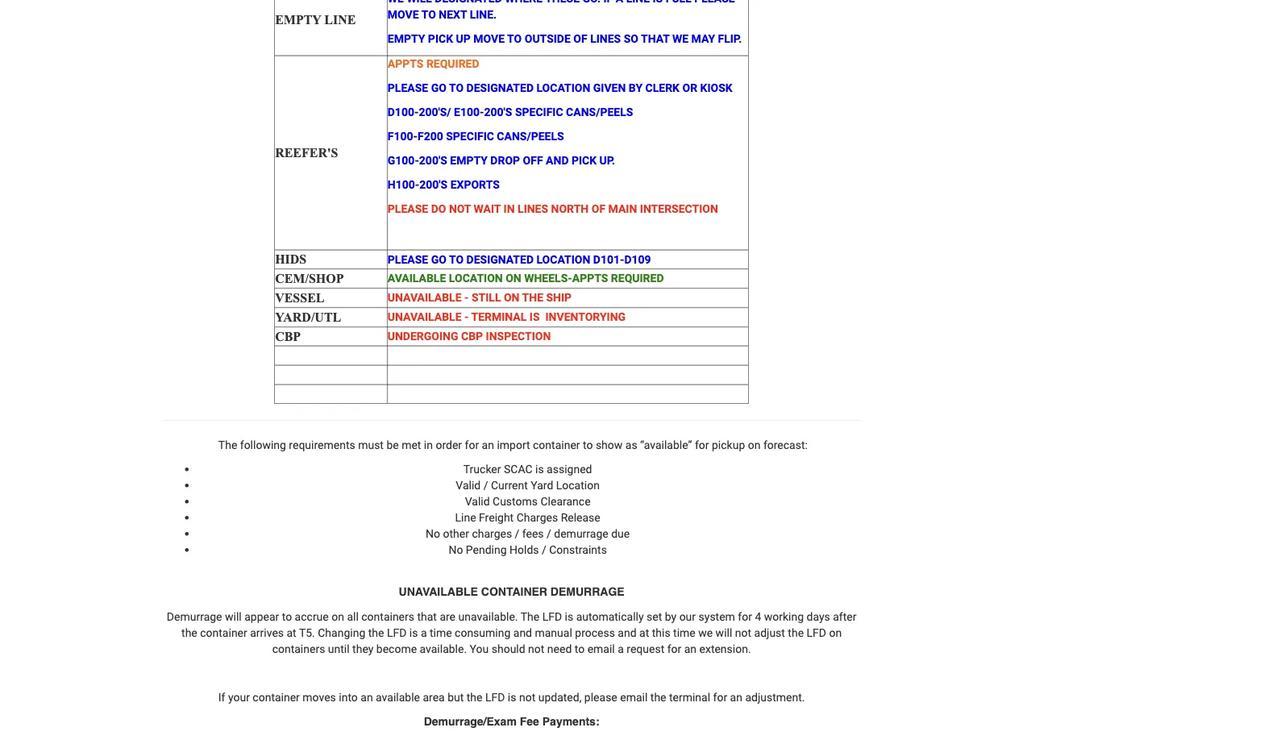 Task type: locate. For each thing, give the bounding box(es) containing it.
to left outside
[[507, 32, 522, 45]]

requirements
[[289, 438, 355, 452]]

we left will at top left
[[388, 0, 404, 5]]

0 vertical spatial designated
[[435, 0, 502, 5]]

not up 'fee'
[[519, 691, 536, 704]]

0 vertical spatial the
[[218, 438, 237, 452]]

on down please go to designated location d101-d109
[[506, 272, 522, 285]]

0 horizontal spatial on
[[332, 610, 344, 623]]

0 vertical spatial -
[[568, 272, 572, 285]]

valid down trucker
[[456, 479, 481, 492]]

required
[[426, 57, 479, 70], [611, 272, 664, 285]]

appts down d101-
[[572, 272, 608, 285]]

0 vertical spatial line
[[626, 0, 650, 5]]

1 horizontal spatial container
[[253, 691, 300, 704]]

1 horizontal spatial will
[[716, 626, 732, 640]]

do
[[431, 202, 446, 216]]

to down will at top left
[[421, 8, 436, 21]]

not up the extension.
[[735, 626, 752, 640]]

1 vertical spatial of
[[592, 202, 606, 216]]

2 horizontal spatial on
[[829, 626, 842, 640]]

200's for empty
[[419, 154, 447, 167]]

1 vertical spatial lines
[[518, 202, 548, 216]]

time down our on the right of the page
[[673, 626, 696, 640]]

a left the request
[[618, 642, 624, 656]]

cans/peels down given
[[566, 106, 633, 119]]

specific down please go to designated location given by clerk or kiosk
[[515, 106, 563, 119]]

1 vertical spatial appts
[[572, 272, 608, 285]]

in
[[504, 202, 515, 216]]

unavailable up the undergoing
[[388, 310, 462, 324]]

2 vertical spatial unavailable
[[399, 585, 478, 598]]

container right your
[[253, 691, 300, 704]]

0 vertical spatial valid
[[456, 479, 481, 492]]

will
[[225, 610, 242, 623], [716, 626, 732, 640]]

0 vertical spatial no
[[426, 527, 440, 540]]

0 horizontal spatial of
[[574, 32, 588, 45]]

working
[[764, 610, 804, 623]]

0 horizontal spatial empty
[[275, 12, 321, 27]]

cans/peels up off
[[497, 130, 564, 143]]

1 horizontal spatial specific
[[515, 106, 563, 119]]

import
[[497, 438, 530, 452]]

is
[[653, 0, 663, 5]]

1 vertical spatial containers
[[272, 642, 325, 656]]

1 vertical spatial 200's
[[419, 154, 447, 167]]

- left still
[[465, 291, 469, 304]]

unavailable - terminal is  inventorying
[[388, 310, 626, 324]]

forecast:
[[764, 438, 808, 452]]

0 vertical spatial required
[[426, 57, 479, 70]]

0 vertical spatial appts
[[388, 57, 424, 70]]

1 horizontal spatial required
[[611, 272, 664, 285]]

extension.
[[700, 642, 751, 656]]

an down our on the right of the page
[[684, 642, 697, 656]]

pick left up.
[[572, 154, 597, 167]]

location up wheels
[[537, 253, 591, 266]]

need
[[547, 642, 572, 656]]

move down will at top left
[[388, 8, 419, 21]]

at left t5.
[[287, 626, 297, 640]]

demurrage
[[554, 527, 609, 540]]

holds
[[510, 543, 539, 557]]

empty
[[275, 12, 321, 27], [388, 32, 425, 45], [450, 154, 488, 167]]

demurrage
[[551, 585, 625, 598]]

- for yard/utl
[[465, 310, 469, 324]]

1 horizontal spatial lines
[[590, 32, 621, 45]]

yard
[[531, 479, 553, 492]]

of left main
[[592, 202, 606, 216]]

location for appts required
[[537, 81, 591, 95]]

a down that at the bottom of page
[[421, 626, 427, 640]]

a
[[421, 626, 427, 640], [618, 642, 624, 656]]

empty line
[[275, 12, 356, 27]]

2 vertical spatial location
[[449, 272, 503, 285]]

1 vertical spatial no
[[449, 543, 463, 557]]

0 horizontal spatial time
[[430, 626, 452, 640]]

at up the request
[[640, 626, 649, 640]]

designated up available location on wheels -appts required
[[467, 253, 534, 266]]

required down the d109
[[611, 272, 664, 285]]

please up d100-
[[388, 81, 428, 95]]

designated for appts required
[[467, 81, 534, 95]]

be
[[387, 438, 399, 452]]

location left given
[[537, 81, 591, 95]]

may
[[692, 32, 715, 45]]

valid
[[456, 479, 481, 492], [465, 495, 490, 508]]

0 vertical spatial not
[[735, 626, 752, 640]]

0 horizontal spatial specific
[[446, 130, 494, 143]]

is
[[535, 463, 544, 476], [565, 610, 573, 623], [409, 626, 418, 640], [508, 691, 516, 704]]

1 horizontal spatial line
[[626, 0, 650, 5]]

1 horizontal spatial on
[[748, 438, 761, 452]]

1 vertical spatial go
[[431, 253, 447, 266]]

appear
[[244, 610, 279, 623]]

unavailable up are
[[399, 585, 478, 598]]

0 horizontal spatial move
[[388, 8, 419, 21]]

full
[[666, 0, 692, 5]]

to up unavailable - still on the ship
[[449, 253, 464, 266]]

arrives
[[250, 626, 284, 640]]

are
[[440, 610, 456, 623]]

and down 'automatically'
[[618, 626, 637, 640]]

1 vertical spatial -
[[465, 291, 469, 304]]

0 vertical spatial unavailable
[[388, 291, 462, 304]]

location
[[537, 81, 591, 95], [537, 253, 591, 266], [449, 272, 503, 285]]

email inside demurrage will appear to accrue on all containers that are unavailable. the lfd is automatically set by our system for 4 working days after the container arrives at t5. changing the lfd is a time consuming and manual process and at this time we will not adjust the lfd on containers until they become available. you should not need to email a request for an extension.
[[588, 642, 615, 656]]

unavailable.
[[458, 610, 518, 623]]

no left other
[[426, 527, 440, 540]]

trucker
[[463, 463, 501, 476]]

200's up f100-f200 specific cans/peels
[[484, 106, 512, 119]]

lines right in
[[518, 202, 548, 216]]

pick left up
[[428, 32, 453, 45]]

not
[[449, 202, 471, 216]]

1 horizontal spatial the
[[521, 610, 540, 623]]

1 vertical spatial required
[[611, 272, 664, 285]]

1 horizontal spatial pick
[[572, 154, 597, 167]]

exports
[[450, 178, 500, 191]]

200's up do
[[419, 178, 448, 191]]

on down after
[[829, 626, 842, 640]]

1 and from the left
[[513, 626, 532, 640]]

containers down t5.
[[272, 642, 325, 656]]

1 vertical spatial the
[[521, 610, 540, 623]]

you
[[470, 642, 489, 656]]

the left terminal
[[651, 691, 666, 704]]

container
[[533, 438, 580, 452], [200, 626, 247, 640], [253, 691, 300, 704]]

2 horizontal spatial container
[[533, 438, 580, 452]]

containers up become
[[361, 610, 414, 623]]

go for appts required
[[431, 81, 447, 95]]

1 vertical spatial to
[[282, 610, 292, 623]]

lfd down the days
[[807, 626, 827, 640]]

empty for empty line
[[275, 12, 321, 27]]

1 horizontal spatial at
[[640, 626, 649, 640]]

off
[[523, 154, 543, 167]]

the up manual
[[521, 610, 540, 623]]

email down process
[[588, 642, 615, 656]]

0 vertical spatial email
[[588, 642, 615, 656]]

specific down 'e100-'
[[446, 130, 494, 143]]

1 vertical spatial specific
[[446, 130, 494, 143]]

go up available
[[431, 253, 447, 266]]

0 horizontal spatial and
[[513, 626, 532, 640]]

please
[[585, 691, 618, 704]]

0 horizontal spatial cans/peels
[[497, 130, 564, 143]]

1 horizontal spatial empty
[[388, 32, 425, 45]]

please right full
[[694, 0, 735, 5]]

where
[[505, 0, 543, 5]]

1 horizontal spatial time
[[673, 626, 696, 640]]

container up assigned
[[533, 438, 580, 452]]

200's down f200
[[419, 154, 447, 167]]

2 vertical spatial -
[[465, 310, 469, 324]]

the left following
[[218, 438, 237, 452]]

north
[[551, 202, 589, 216]]

-
[[568, 272, 572, 285], [465, 291, 469, 304], [465, 310, 469, 324]]

1 go from the top
[[431, 81, 447, 95]]

2 vertical spatial designated
[[467, 253, 534, 266]]

0 horizontal spatial pick
[[428, 32, 453, 45]]

a
[[616, 0, 623, 5]]

1 vertical spatial will
[[716, 626, 732, 640]]

- up undergoing cbp inspection at the left of the page
[[465, 310, 469, 324]]

1 horizontal spatial of
[[592, 202, 606, 216]]

designated up d100-200's/ e100-200's specific cans/peels at top
[[467, 81, 534, 95]]

on
[[748, 438, 761, 452], [332, 610, 344, 623], [829, 626, 842, 640]]

0 horizontal spatial we
[[388, 0, 404, 5]]

lines
[[590, 32, 621, 45], [518, 202, 548, 216]]

payments:
[[542, 715, 600, 728]]

set
[[647, 610, 662, 623]]

cbp down 'terminal'
[[461, 330, 483, 343]]

as
[[626, 438, 638, 452]]

not left need
[[528, 642, 545, 656]]

valid up line
[[465, 495, 490, 508]]

to up 'e100-'
[[449, 81, 464, 95]]

unavailable container demurrage
[[399, 585, 625, 598]]

move inside we will designated where these go. if a line is full please move to next line.
[[388, 8, 419, 21]]

1 vertical spatial we
[[673, 32, 689, 45]]

on left all
[[332, 610, 344, 623]]

time up available.
[[430, 626, 452, 640]]

1 horizontal spatial email
[[620, 691, 648, 704]]

an right into
[[361, 691, 373, 704]]

flip.
[[718, 32, 742, 45]]

0 vertical spatial pick
[[428, 32, 453, 45]]

unavailable down available
[[388, 291, 462, 304]]

- up ship
[[568, 272, 572, 285]]

go up the 200's/
[[431, 81, 447, 95]]

up
[[456, 32, 471, 45]]

the up they
[[368, 626, 384, 640]]

to left show in the bottom of the page
[[583, 438, 593, 452]]

1 vertical spatial on
[[504, 291, 520, 304]]

0 horizontal spatial the
[[218, 438, 237, 452]]

/ down fees
[[542, 543, 547, 557]]

on up unavailable - terminal is  inventorying
[[504, 291, 520, 304]]

hids
[[275, 252, 307, 266]]

2 and from the left
[[618, 626, 637, 640]]

consuming
[[455, 626, 511, 640]]

area
[[423, 691, 445, 704]]

0 vertical spatial 200's
[[484, 106, 512, 119]]

1 vertical spatial a
[[618, 642, 624, 656]]

after
[[833, 610, 857, 623]]

0 vertical spatial move
[[388, 8, 419, 21]]

1 vertical spatial designated
[[467, 81, 534, 95]]

still
[[472, 291, 501, 304]]

move down line.
[[474, 32, 505, 45]]

lfd up manual
[[542, 610, 562, 623]]

0 horizontal spatial email
[[588, 642, 615, 656]]

empty for empty pick up move to outside of lines so that we may flip.
[[388, 32, 425, 45]]

appts up d100-
[[388, 57, 424, 70]]

and
[[513, 626, 532, 640], [618, 626, 637, 640]]

2 vertical spatial 200's
[[419, 178, 448, 191]]

1 horizontal spatial we
[[673, 32, 689, 45]]

1 time from the left
[[430, 626, 452, 640]]

1 at from the left
[[287, 626, 297, 640]]

h100-
[[388, 178, 419, 191]]

these
[[545, 0, 580, 5]]

1 vertical spatial pick
[[572, 154, 597, 167]]

designated up line.
[[435, 0, 502, 5]]

1 vertical spatial container
[[200, 626, 247, 640]]

your
[[228, 691, 250, 704]]

available
[[376, 691, 420, 704]]

d100-
[[388, 106, 419, 119]]

we left may
[[673, 32, 689, 45]]

2 go from the top
[[431, 253, 447, 266]]

0 horizontal spatial will
[[225, 610, 242, 623]]

designated for hids
[[467, 253, 534, 266]]

2 at from the left
[[640, 626, 649, 640]]

we
[[388, 0, 404, 5], [673, 32, 689, 45]]

on right pickup
[[748, 438, 761, 452]]

an
[[482, 438, 494, 452], [684, 642, 697, 656], [361, 691, 373, 704], [730, 691, 743, 704]]

1 vertical spatial unavailable
[[388, 310, 462, 324]]

not
[[735, 626, 752, 640], [528, 642, 545, 656], [519, 691, 536, 704]]

appts
[[388, 57, 424, 70], [572, 272, 608, 285]]

moves
[[303, 691, 336, 704]]

vessel
[[275, 290, 325, 305]]

please up available
[[388, 253, 428, 266]]

order
[[436, 438, 462, 452]]

is up the yard
[[535, 463, 544, 476]]

1 horizontal spatial containers
[[361, 610, 414, 623]]

but
[[448, 691, 464, 704]]

0 vertical spatial empty
[[275, 12, 321, 27]]

to right need
[[575, 642, 585, 656]]

1 vertical spatial email
[[620, 691, 648, 704]]

lfd up demurrage/exam fee payments:
[[485, 691, 505, 704]]

fee
[[520, 715, 539, 728]]

no down other
[[449, 543, 463, 557]]

that
[[417, 610, 437, 623]]

to
[[583, 438, 593, 452], [282, 610, 292, 623], [575, 642, 585, 656]]

0 horizontal spatial containers
[[272, 642, 325, 656]]

0 horizontal spatial at
[[287, 626, 297, 640]]

and up should on the left
[[513, 626, 532, 640]]

1 horizontal spatial a
[[618, 642, 624, 656]]

required down up
[[426, 57, 479, 70]]

container down demurrage
[[200, 626, 247, 640]]

cbp down yard/utl
[[275, 329, 301, 343]]

1 vertical spatial move
[[474, 32, 505, 45]]

t5.
[[299, 626, 315, 640]]

0 vertical spatial go
[[431, 81, 447, 95]]

customs
[[493, 495, 538, 508]]

container inside demurrage will appear to accrue on all containers that are unavailable. the lfd is automatically set by our system for 4 working days after the container arrives at t5. changing the lfd is a time consuming and manual process and at this time we will not adjust the lfd on containers until they become available. you should not need to email a request for an extension.
[[200, 626, 247, 640]]

so
[[624, 32, 639, 45]]

to left accrue
[[282, 610, 292, 623]]

lines left so
[[590, 32, 621, 45]]

0 horizontal spatial a
[[421, 626, 427, 640]]

designated
[[435, 0, 502, 5], [467, 81, 534, 95], [467, 253, 534, 266]]

1 horizontal spatial and
[[618, 626, 637, 640]]

of right outside
[[574, 32, 588, 45]]

/
[[484, 479, 488, 492], [515, 527, 520, 540], [547, 527, 551, 540], [542, 543, 547, 557]]



Task type: describe. For each thing, give the bounding box(es) containing it.
trucker scac is assigned valid / current yard location valid customs clearance line freight charges release no other charges / fees / demurrage due no pending holds / constraints
[[426, 463, 630, 557]]

please for please go to designated location given by clerk or kiosk
[[388, 81, 428, 95]]

the down demurrage
[[182, 626, 197, 640]]

other
[[443, 527, 469, 540]]

0 horizontal spatial no
[[426, 527, 440, 540]]

d101-
[[593, 253, 625, 266]]

wheels
[[524, 272, 568, 285]]

please inside we will designated where these go. if a line is full please move to next line.
[[694, 0, 735, 5]]

this
[[652, 626, 671, 640]]

or
[[683, 81, 698, 95]]

go for hids
[[431, 253, 447, 266]]

the down working
[[788, 626, 804, 640]]

kiosk
[[700, 81, 733, 95]]

if
[[218, 691, 225, 704]]

designated inside we will designated where these go. if a line is full please move to next line.
[[435, 0, 502, 5]]

an left adjustment.
[[730, 691, 743, 704]]

for down "this"
[[667, 642, 682, 656]]

1 horizontal spatial cans/peels
[[566, 106, 633, 119]]

process
[[575, 626, 615, 640]]

2 vertical spatial to
[[575, 642, 585, 656]]

terminal
[[669, 691, 711, 704]]

200's for exports
[[419, 178, 448, 191]]

line inside we will designated where these go. if a line is full please move to next line.
[[626, 0, 650, 5]]

appts required
[[388, 57, 479, 70]]

due
[[611, 527, 630, 540]]

go.
[[583, 0, 601, 5]]

following
[[240, 438, 286, 452]]

line
[[455, 511, 476, 524]]

inspection
[[486, 330, 551, 343]]

1 vertical spatial valid
[[465, 495, 490, 508]]

unavailable - still on the ship
[[388, 291, 572, 304]]

an inside demurrage will appear to accrue on all containers that are unavailable. the lfd is automatically set by our system for 4 working days after the container arrives at t5. changing the lfd is a time consuming and manual process and at this time we will not adjust the lfd on containers until they become available. you should not need to email a request for an extension.
[[684, 642, 697, 656]]

location for hids
[[537, 253, 591, 266]]

0 vertical spatial to
[[583, 438, 593, 452]]

available
[[388, 272, 446, 285]]

unavailable for yard/utl
[[388, 310, 462, 324]]

ship
[[546, 291, 572, 304]]

must
[[358, 438, 384, 452]]

adjust
[[754, 626, 785, 640]]

up.
[[600, 154, 615, 167]]

please do not wait in lines north of main intersection
[[388, 202, 718, 216]]

constraints
[[549, 543, 607, 557]]

/ right fees
[[547, 527, 551, 540]]

4
[[755, 610, 761, 623]]

next
[[439, 8, 467, 21]]

0 horizontal spatial appts
[[388, 57, 424, 70]]

g100-
[[388, 154, 419, 167]]

outside
[[525, 32, 571, 45]]

demurrage/exam fee payments:
[[424, 715, 600, 728]]

inventorying
[[546, 310, 626, 324]]

available.
[[420, 642, 467, 656]]

adjustment.
[[745, 691, 805, 704]]

0 horizontal spatial required
[[426, 57, 479, 70]]

container
[[481, 585, 548, 598]]

terminal
[[471, 310, 527, 324]]

2 vertical spatial on
[[829, 626, 842, 640]]

0 vertical spatial on
[[748, 438, 761, 452]]

for left 4
[[738, 610, 752, 623]]

lfd up become
[[387, 626, 407, 640]]

given
[[593, 81, 626, 95]]

for right "order"
[[465, 438, 479, 452]]

0 vertical spatial containers
[[361, 610, 414, 623]]

0 vertical spatial lines
[[590, 32, 621, 45]]

1 horizontal spatial cbp
[[461, 330, 483, 343]]

1 horizontal spatial move
[[474, 32, 505, 45]]

2 vertical spatial not
[[519, 691, 536, 704]]

is up manual
[[565, 610, 573, 623]]

the following requirements must be met in order for an import container to show as "available" for pickup on forecast:
[[216, 438, 808, 452]]

undergoing
[[388, 330, 458, 343]]

they
[[352, 642, 374, 656]]

0 horizontal spatial cbp
[[275, 329, 301, 343]]

in
[[424, 438, 433, 452]]

d109
[[625, 253, 651, 266]]

for left pickup
[[695, 438, 709, 452]]

drop
[[491, 154, 520, 167]]

0 vertical spatial on
[[506, 272, 522, 285]]

d100-200's/ e100-200's specific cans/peels
[[388, 106, 633, 119]]

0 vertical spatial specific
[[515, 106, 563, 119]]

the
[[522, 291, 544, 304]]

"available"
[[640, 438, 692, 452]]

0 vertical spatial will
[[225, 610, 242, 623]]

become
[[376, 642, 417, 656]]

2 vertical spatial empty
[[450, 154, 488, 167]]

/ down trucker
[[484, 479, 488, 492]]

please for please go to designated location d101-d109
[[388, 253, 428, 266]]

1 vertical spatial line
[[324, 12, 356, 27]]

accrue
[[295, 610, 329, 623]]

met
[[402, 438, 421, 452]]

line.
[[470, 8, 497, 21]]

automatically
[[576, 610, 644, 623]]

updated,
[[538, 691, 582, 704]]

pickup
[[712, 438, 745, 452]]

empty pick up move to outside of lines so that we may flip.
[[388, 32, 742, 45]]

freight
[[479, 511, 514, 524]]

2 time from the left
[[673, 626, 696, 640]]

is down that at the bottom of page
[[409, 626, 418, 640]]

an up trucker
[[482, 438, 494, 452]]

clerk
[[646, 81, 680, 95]]

0 vertical spatial of
[[574, 32, 588, 45]]

unavailable for vessel
[[388, 291, 462, 304]]

charges
[[472, 527, 512, 540]]

release
[[561, 511, 601, 524]]

/ left fees
[[515, 527, 520, 540]]

- for vessel
[[465, 291, 469, 304]]

if
[[604, 0, 613, 5]]

for right terminal
[[713, 691, 727, 704]]

intersection
[[640, 202, 718, 216]]

that
[[641, 32, 670, 45]]

changing
[[318, 626, 365, 640]]

e100-
[[454, 106, 484, 119]]

1 vertical spatial on
[[332, 610, 344, 623]]

200's/
[[419, 106, 451, 119]]

show
[[596, 438, 623, 452]]

to inside we will designated where these go. if a line is full please move to next line.
[[421, 8, 436, 21]]

is up demurrage/exam fee payments:
[[508, 691, 516, 704]]

reefer's
[[275, 145, 338, 160]]

assigned
[[547, 463, 592, 476]]

f200
[[418, 130, 443, 143]]

location
[[556, 479, 600, 492]]

the right but
[[467, 691, 483, 704]]

2 vertical spatial container
[[253, 691, 300, 704]]

1 horizontal spatial no
[[449, 543, 463, 557]]

yard/utl
[[275, 310, 341, 324]]

is inside trucker scac is assigned valid / current yard location valid customs clearance line freight charges release no other charges / fees / demurrage due no pending holds / constraints
[[535, 463, 544, 476]]

f100-
[[388, 130, 418, 143]]

h100-200's exports
[[388, 178, 500, 191]]

we inside we will designated where these go. if a line is full please move to next line.
[[388, 0, 404, 5]]

into
[[339, 691, 358, 704]]

clearance
[[541, 495, 591, 508]]

cem/shop
[[275, 271, 344, 286]]

1 vertical spatial cans/peels
[[497, 130, 564, 143]]

until
[[328, 642, 350, 656]]

please for please do not wait in lines north of main intersection
[[388, 202, 428, 216]]

1 vertical spatial not
[[528, 642, 545, 656]]

0 vertical spatial a
[[421, 626, 427, 640]]

the inside demurrage will appear to accrue on all containers that are unavailable. the lfd is automatically set by our system for 4 working days after the container arrives at t5. changing the lfd is a time consuming and manual process and at this time we will not adjust the lfd on containers until they become available. you should not need to email a request for an extension.
[[521, 610, 540, 623]]

by
[[629, 81, 643, 95]]

g100-200's empty drop off and pick up.
[[388, 154, 641, 167]]

undergoing cbp inspection
[[388, 330, 551, 343]]



Task type: vqa. For each thing, say whether or not it's contained in the screenshot.
email to the bottom
yes



